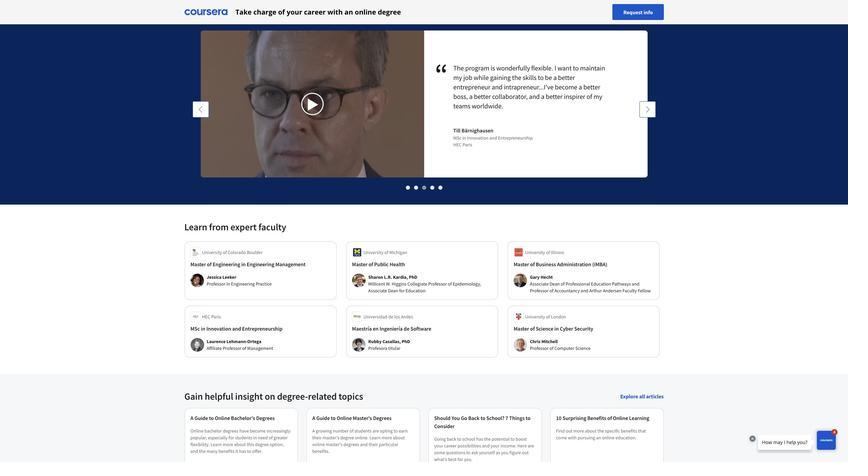 Task type: locate. For each thing, give the bounding box(es) containing it.
2 vertical spatial degree
[[255, 442, 269, 448]]

especially
[[208, 435, 228, 441]]

master of business administration (imba) link
[[514, 260, 654, 268]]

master
[[191, 261, 206, 268], [352, 261, 368, 268], [514, 261, 530, 268], [514, 325, 530, 332]]

los
[[395, 314, 400, 320]]

in left cyber
[[555, 325, 559, 332]]

learn down especially at the bottom left of the page
[[211, 442, 222, 448]]

dean inside sharon l.r. kardia, phd millicent w. higgins collegiate professor of epidemiology, associate dean for education
[[388, 288, 399, 294]]

1 horizontal spatial education
[[592, 281, 612, 287]]

an
[[345, 7, 353, 16], [597, 435, 602, 441]]

a for a guide to online bachelor's degrees
[[191, 415, 194, 422]]

about
[[585, 428, 597, 434], [393, 435, 405, 441], [234, 442, 246, 448]]

1 vertical spatial out
[[522, 450, 529, 456]]

0 vertical spatial benefits
[[622, 428, 638, 434]]

university up master of public health
[[364, 249, 384, 256]]

bachelor's
[[231, 415, 255, 422]]

benefits left it
[[219, 448, 235, 454]]

professor inside sharon l.r. kardia, phd millicent w. higgins collegiate professor of epidemiology, associate dean for education
[[429, 281, 447, 287]]

in inside till bärnighausen msc in innovation and entrepreneurship hec paris
[[463, 135, 467, 141]]

professor down "gary"
[[530, 288, 549, 294]]

professor down chris
[[530, 345, 549, 351]]

casallas,
[[383, 339, 401, 345]]

income.
[[501, 443, 517, 449]]

collegiate
[[408, 281, 428, 287]]

1 horizontal spatial management
[[276, 261, 306, 268]]

0 vertical spatial more
[[574, 428, 585, 434]]

professor
[[207, 281, 226, 287], [429, 281, 447, 287], [530, 288, 549, 294], [223, 345, 242, 351], [530, 345, 549, 351]]

of left the michigan at bottom
[[385, 249, 389, 256]]

students inside a growing number of students are opting to earn their master's degree online. learn more about online master's degrees and their particular benefits.
[[355, 428, 372, 434]]

are left opting
[[373, 428, 379, 434]]

to left ask
[[467, 450, 471, 456]]

professor inside chris mitchell professor of computer science
[[530, 345, 549, 351]]

1 horizontal spatial an
[[597, 435, 602, 441]]

1 horizontal spatial degrees
[[373, 415, 392, 422]]

all
[[640, 393, 646, 400]]

in for master of science in cyber security
[[555, 325, 559, 332]]

the inside "the program is wonderfully flexible. i want to maintain my job while gaining the skills to be a better entrepreneur and intrapreneur...i've become a better boss, a better collaborator, and a better inspirer of my teams worldwide."
[[513, 73, 522, 82]]

university for engineering
[[202, 249, 222, 256]]

master for master of engineering in engineering management
[[191, 261, 206, 268]]

de
[[389, 314, 394, 320], [404, 325, 410, 332]]

students
[[225, 2, 260, 14], [355, 428, 372, 434], [235, 435, 253, 441]]

degrees for a guide to online master's degrees
[[373, 415, 392, 422]]

more down especially at the bottom left of the page
[[223, 442, 233, 448]]

education up arthur
[[592, 281, 612, 287]]

1 degrees from the left
[[256, 415, 275, 422]]

students down the have at left
[[235, 435, 253, 441]]

chris mitchell professor of computer science
[[530, 339, 591, 351]]

0 horizontal spatial degree
[[255, 442, 269, 448]]

online up popular,
[[191, 428, 204, 434]]

in inside jessica leeker professor in engineering practice
[[227, 281, 230, 287]]

out down the here
[[522, 450, 529, 456]]

engineering
[[213, 261, 241, 268], [247, 261, 275, 268], [231, 281, 255, 287]]

0 horizontal spatial their
[[313, 435, 322, 441]]

1 horizontal spatial entrepreneurship
[[499, 135, 533, 141]]

2 vertical spatial learn
[[211, 442, 222, 448]]

0 vertical spatial degrees
[[223, 428, 239, 434]]

of up jessica
[[207, 261, 212, 268]]

professor down jessica
[[207, 281, 226, 287]]

titular
[[389, 345, 401, 351]]

back
[[447, 436, 457, 442]]

learn
[[185, 221, 207, 233], [370, 435, 381, 441], [211, 442, 222, 448]]

0 vertical spatial entrepreneurship
[[499, 135, 533, 141]]

become up inspirer
[[555, 83, 578, 91]]

more inside find out more about the specific benefits that come with pursuing an online education.
[[574, 428, 585, 434]]

more down opting
[[382, 435, 392, 441]]

1 horizontal spatial guide
[[317, 415, 330, 422]]

0 horizontal spatial dean
[[388, 288, 399, 294]]

1 vertical spatial with
[[569, 435, 577, 441]]

professor right collegiate
[[429, 281, 447, 287]]

a guide to online bachelor's degrees link
[[191, 414, 292, 422]]

hec down till
[[454, 142, 462, 148]]

degrees inside a growing number of students are opting to earn their master's degree online. learn more about online master's degrees and their particular benefits.
[[344, 442, 359, 448]]

colorado
[[228, 249, 246, 256]]

engineering down leeker
[[231, 281, 255, 287]]

about down earn
[[393, 435, 405, 441]]

0 vertical spatial hec
[[454, 142, 462, 148]]

7
[[506, 415, 509, 422]]

to left be
[[538, 73, 544, 82]]

phd right casallas,
[[402, 339, 411, 345]]

1 vertical spatial has
[[239, 448, 246, 454]]

going back to school has the potential to boost your career possibilities and your income. here are some questions to ask yourself as you figure out what's best for you.
[[435, 436, 535, 462]]

and down gaining
[[492, 83, 503, 91]]

fellow
[[638, 288, 651, 294]]

out right "find"
[[566, 428, 573, 434]]

are right the here
[[528, 443, 535, 449]]

on right learning at the top left of the page
[[321, 2, 332, 14]]

job
[[464, 73, 473, 82]]

entrepreneurship
[[499, 135, 533, 141], [242, 325, 283, 332]]

1 vertical spatial more
[[382, 435, 392, 441]]

of left epidemiology,
[[448, 281, 452, 287]]

1 horizontal spatial for
[[400, 288, 405, 294]]

0 vertical spatial de
[[389, 314, 394, 320]]

paris up msc in innovation and entrepreneurship
[[211, 314, 221, 320]]

and down flexibility.
[[191, 448, 198, 454]]

hec up laurence
[[202, 314, 210, 320]]

out
[[566, 428, 573, 434], [522, 450, 529, 456]]

topics
[[339, 390, 364, 403]]

msc inside till bärnighausen msc in innovation and entrepreneurship hec paris
[[454, 135, 462, 141]]

guide for a guide to online bachelor's degrees
[[195, 415, 208, 422]]

1 vertical spatial dean
[[388, 288, 399, 294]]

1 horizontal spatial out
[[566, 428, 573, 434]]

benefits.
[[313, 448, 330, 454]]

1 horizontal spatial benefits
[[622, 428, 638, 434]]

has inside going back to school has the potential to boost your career possibilities and your income. here are some questions to ask yourself as you figure out what's best for you.
[[477, 436, 484, 442]]

of left the public
[[369, 261, 374, 268]]

(imba)
[[593, 261, 608, 268]]

innovation down bärnighausen
[[468, 135, 489, 141]]

career
[[304, 7, 326, 16], [445, 443, 457, 449]]

1 horizontal spatial associate
[[530, 281, 549, 287]]

benefits
[[588, 415, 607, 422]]

engineering down boulder on the left bottom
[[247, 261, 275, 268]]

1 vertical spatial are
[[528, 443, 535, 449]]

take charge of your career with an online degree
[[236, 7, 401, 16]]

benefits
[[622, 428, 638, 434], [219, 448, 235, 454]]

0 horizontal spatial education
[[406, 288, 426, 294]]

0 vertical spatial associate
[[530, 281, 549, 287]]

msc
[[454, 135, 462, 141], [191, 325, 200, 332]]

1 vertical spatial hec
[[202, 314, 210, 320]]

of inside online bachelor degrees have become increasingly popular, especially for students in need of greater flexibility. learn more about this degree option, and the many benefits it has to offer.
[[269, 435, 273, 441]]

a inside a growing number of students are opting to earn their master's degree online. learn more about online master's degrees and their particular benefits.
[[313, 428, 315, 434]]

my
[[454, 73, 463, 82], [594, 92, 603, 101]]

gain
[[185, 390, 203, 403]]

many
[[207, 448, 218, 454]]

2 degrees from the left
[[373, 415, 392, 422]]

with right come
[[569, 435, 577, 441]]

more up pursuing
[[574, 428, 585, 434]]

to right back on the right
[[481, 415, 486, 422]]

take
[[236, 7, 252, 16]]

coursera
[[333, 2, 370, 14]]

degrees down a guide to online bachelor's degrees
[[223, 428, 239, 434]]

0 vertical spatial for
[[400, 288, 405, 294]]

about inside a growing number of students are opting to earn their master's degree online. learn more about online master's degrees and their particular benefits.
[[393, 435, 405, 441]]

university for science
[[526, 314, 546, 320]]

0 horizontal spatial your
[[287, 7, 303, 16]]

of inside "link"
[[531, 325, 535, 332]]

of up chris
[[531, 325, 535, 332]]

some
[[435, 450, 446, 456]]

of inside laurence lehmann-ortega affiliate professor of management
[[243, 345, 247, 351]]

their
[[313, 435, 322, 441], [369, 442, 378, 448]]

london
[[552, 314, 567, 320]]

degree inside online bachelor degrees have become increasingly popular, especially for students in need of greater flexibility. learn more about this degree option, and the many benefits it has to offer.
[[255, 442, 269, 448]]

school
[[463, 436, 476, 442]]

a up inspirer
[[579, 83, 583, 91]]

1 horizontal spatial has
[[477, 436, 484, 442]]

1 horizontal spatial paris
[[463, 142, 473, 148]]

de left los
[[389, 314, 394, 320]]

engineering for of
[[247, 261, 275, 268]]

1 horizontal spatial more
[[382, 435, 392, 441]]

master's
[[323, 435, 340, 441]]

guide for a guide to online master's degrees
[[317, 415, 330, 422]]

in down leeker
[[227, 281, 230, 287]]

better up worldwide.
[[474, 92, 491, 101]]

you
[[502, 450, 509, 456]]

phd inside rubby casallas, phd profesora titular
[[402, 339, 411, 345]]

kardia,
[[393, 274, 408, 280]]

master for master of public health
[[352, 261, 368, 268]]

better down be
[[546, 92, 563, 101]]

0 horizontal spatial more
[[223, 442, 233, 448]]

their left particular
[[369, 442, 378, 448]]

hec inside till bärnighausen msc in innovation and entrepreneurship hec paris
[[454, 142, 462, 148]]

info
[[644, 9, 654, 15]]

1 horizontal spatial degrees
[[344, 442, 359, 448]]

inspirer
[[565, 92, 586, 101]]

0 horizontal spatial has
[[239, 448, 246, 454]]

degrees up increasingly
[[256, 415, 275, 422]]

0 vertical spatial has
[[477, 436, 484, 442]]

business
[[536, 261, 557, 268]]

for
[[400, 288, 405, 294], [229, 435, 234, 441], [458, 457, 464, 462]]

online inside online bachelor degrees have become increasingly popular, especially for students in need of greater flexibility. learn more about this degree option, and the many benefits it has to offer.
[[191, 428, 204, 434]]

1 horizontal spatial de
[[404, 325, 410, 332]]

1 vertical spatial de
[[404, 325, 410, 332]]

degree inside a growing number of students are opting to earn their master's degree online. learn more about online master's degrees and their particular benefits.
[[341, 435, 354, 441]]

engineering inside jessica leeker professor in engineering practice
[[231, 281, 255, 287]]

1 guide from the left
[[195, 415, 208, 422]]

for inside online bachelor degrees have become increasingly popular, especially for students in need of greater flexibility. learn more about this degree option, and the many benefits it has to offer.
[[229, 435, 234, 441]]

master of science in cyber security link
[[514, 325, 654, 333]]

0 vertical spatial on
[[321, 2, 332, 14]]

for right especially at the bottom left of the page
[[229, 435, 234, 441]]

your right enjoy
[[287, 7, 303, 16]]

hec
[[454, 142, 462, 148], [202, 314, 210, 320]]

2 guide from the left
[[317, 415, 330, 422]]

has right it
[[239, 448, 246, 454]]

has right school
[[477, 436, 484, 442]]

for down higgins
[[400, 288, 405, 294]]

have
[[240, 428, 249, 434]]

0 horizontal spatial management
[[247, 345, 273, 351]]

and up faculty
[[633, 281, 640, 287]]

1 vertical spatial career
[[445, 443, 457, 449]]

paris
[[463, 142, 473, 148], [211, 314, 221, 320]]

1 vertical spatial online
[[603, 435, 615, 441]]

1 vertical spatial innovation
[[207, 325, 231, 332]]

of right number
[[350, 428, 354, 434]]

students right "why"
[[225, 2, 260, 14]]

a down the related
[[313, 415, 316, 422]]

for right best
[[458, 457, 464, 462]]

to
[[574, 64, 579, 72], [538, 73, 544, 82], [209, 415, 214, 422], [331, 415, 336, 422], [481, 415, 486, 422], [526, 415, 531, 422], [394, 428, 398, 434], [458, 436, 462, 442], [511, 436, 515, 442], [247, 448, 251, 454], [467, 450, 471, 456]]

0 vertical spatial dean
[[550, 281, 560, 287]]

innovation up laurence
[[207, 325, 231, 332]]

laurence
[[207, 339, 226, 345]]

0 horizontal spatial become
[[250, 428, 266, 434]]

professor down lehmann- on the bottom of page
[[223, 345, 242, 351]]

innovation inside till bärnighausen msc in innovation and entrepreneurship hec paris
[[468, 135, 489, 141]]

1 horizontal spatial science
[[576, 345, 591, 351]]

0 vertical spatial innovation
[[468, 135, 489, 141]]

of down mitchell
[[550, 345, 554, 351]]

gaining
[[491, 73, 511, 82]]

of inside "the program is wonderfully flexible. i want to maintain my job while gaining the skills to be a better entrepreneur and intrapreneur...i've become a better boss, a better collaborator, and a better inspirer of my teams worldwide."
[[587, 92, 593, 101]]

degrees up opting
[[373, 415, 392, 422]]

for inside going back to school has the potential to boost your career possibilities and your income. here are some questions to ask yourself as you figure out what's best for you.
[[458, 457, 464, 462]]

in left the need
[[253, 435, 257, 441]]

university up business
[[526, 249, 546, 256]]

previous image
[[197, 106, 204, 113]]

university for public
[[364, 249, 384, 256]]

the inside find out more about the specific benefits that come with pursuing an online education.
[[598, 428, 605, 434]]

and up yourself in the right of the page
[[483, 443, 490, 449]]

a up popular,
[[191, 415, 194, 422]]

a
[[554, 73, 557, 82], [579, 83, 583, 91], [470, 92, 473, 101], [542, 92, 545, 101]]

to up number
[[331, 415, 336, 422]]

1 vertical spatial my
[[594, 92, 603, 101]]

2 vertical spatial online
[[313, 442, 325, 448]]

find
[[557, 428, 565, 434]]

the down wonderfully
[[513, 73, 522, 82]]

has inside online bachelor degrees have become increasingly popular, especially for students in need of greater flexibility. learn more about this degree option, and the many benefits it has to offer.
[[239, 448, 246, 454]]

online inside find out more about the specific benefits that come with pursuing an online education.
[[603, 435, 615, 441]]

de down andes
[[404, 325, 410, 332]]

0 vertical spatial out
[[566, 428, 573, 434]]

dean down hecht
[[550, 281, 560, 287]]

to down this
[[247, 448, 251, 454]]

from
[[209, 221, 229, 233]]

a for a guide to online master's degrees
[[313, 415, 316, 422]]

a right be
[[554, 73, 557, 82]]

while
[[474, 73, 489, 82]]

sharon l.r. kardia, phd millicent w. higgins collegiate professor of epidemiology, associate dean for education
[[369, 274, 482, 294]]

to up bachelor
[[209, 415, 214, 422]]

associate down millicent
[[369, 288, 387, 294]]

1 vertical spatial entrepreneurship
[[242, 325, 283, 332]]

particular
[[379, 442, 399, 448]]

more inside online bachelor degrees have become increasingly popular, especially for students in need of greater flexibility. learn more about this degree option, and the many benefits it has to offer.
[[223, 442, 233, 448]]

2 horizontal spatial for
[[458, 457, 464, 462]]

1 horizontal spatial your
[[435, 443, 444, 449]]

on right insight
[[265, 390, 276, 403]]

of right the need
[[269, 435, 273, 441]]

in down colorado
[[242, 261, 246, 268]]

of right benefits
[[608, 415, 613, 422]]

0 horizontal spatial science
[[536, 325, 554, 332]]

laurence lehmann-ortega affiliate professor of management
[[207, 339, 273, 351]]

greater
[[274, 435, 288, 441]]

learn left from
[[185, 221, 207, 233]]

guide up bachelor
[[195, 415, 208, 422]]

yourself
[[480, 450, 495, 456]]

and inside a growing number of students are opting to earn their master's degree online. learn more about online master's degrees and their particular benefits.
[[360, 442, 368, 448]]

paris inside till bärnighausen msc in innovation and entrepreneurship hec paris
[[463, 142, 473, 148]]

1 horizontal spatial career
[[445, 443, 457, 449]]

1 vertical spatial associate
[[369, 288, 387, 294]]

1 vertical spatial an
[[597, 435, 602, 441]]

dean down w. at the left of the page
[[388, 288, 399, 294]]

hear why students enjoy learning on coursera
[[185, 2, 370, 14]]

0 horizontal spatial career
[[304, 7, 326, 16]]

health
[[390, 261, 405, 268]]

0 horizontal spatial out
[[522, 450, 529, 456]]

filled play image
[[307, 99, 319, 111]]

2 vertical spatial for
[[458, 457, 464, 462]]

0 vertical spatial online
[[355, 7, 376, 16]]

for inside sharon l.r. kardia, phd millicent w. higgins collegiate professor of epidemiology, associate dean for education
[[400, 288, 405, 294]]

out inside find out more about the specific benefits that come with pursuing an online education.
[[566, 428, 573, 434]]

0 horizontal spatial online
[[313, 442, 325, 448]]

wonderfully
[[497, 64, 531, 72]]

0 horizontal spatial de
[[389, 314, 394, 320]]

better down maintain at the right top of page
[[584, 83, 601, 91]]

come
[[557, 435, 568, 441]]

0 horizontal spatial are
[[373, 428, 379, 434]]

0 horizontal spatial with
[[328, 7, 343, 16]]

are inside a growing number of students are opting to earn their master's degree online. learn more about online master's degrees and their particular benefits.
[[373, 428, 379, 434]]

students up online.
[[355, 428, 372, 434]]

2 horizontal spatial about
[[585, 428, 597, 434]]

1 vertical spatial students
[[355, 428, 372, 434]]

management inside laurence lehmann-ortega affiliate professor of management
[[247, 345, 273, 351]]

with
[[328, 7, 343, 16], [569, 435, 577, 441]]

boss,
[[454, 92, 468, 101]]

0 vertical spatial msc
[[454, 135, 462, 141]]

master for master of science in cyber security
[[514, 325, 530, 332]]

in inside "link"
[[555, 325, 559, 332]]

1 horizontal spatial their
[[369, 442, 378, 448]]

0 vertical spatial are
[[373, 428, 379, 434]]

better
[[559, 73, 576, 82], [584, 83, 601, 91], [474, 92, 491, 101], [546, 92, 563, 101]]

1 vertical spatial education
[[406, 288, 426, 294]]

ortega
[[248, 339, 262, 345]]

learn down opting
[[370, 435, 381, 441]]

2 horizontal spatial your
[[491, 443, 500, 449]]

0 vertical spatial paris
[[463, 142, 473, 148]]

0 vertical spatial become
[[555, 83, 578, 91]]

associate inside sharon l.r. kardia, phd millicent w. higgins collegiate professor of epidemiology, associate dean for education
[[369, 288, 387, 294]]

maintain
[[581, 64, 606, 72]]

university
[[202, 249, 222, 256], [364, 249, 384, 256], [526, 249, 546, 256], [526, 314, 546, 320]]

1 vertical spatial benefits
[[219, 448, 235, 454]]

learn from expert faculty
[[185, 221, 287, 233]]

0 horizontal spatial entrepreneurship
[[242, 325, 283, 332]]

request
[[624, 9, 643, 15]]

of right the charge
[[278, 7, 285, 16]]

phd up collegiate
[[409, 274, 418, 280]]

0 horizontal spatial benefits
[[219, 448, 235, 454]]

online up specific
[[614, 415, 629, 422]]

0 horizontal spatial associate
[[369, 288, 387, 294]]

in down bärnighausen
[[463, 135, 467, 141]]

increasingly
[[267, 428, 291, 434]]

0 horizontal spatial about
[[234, 442, 246, 448]]

1 horizontal spatial become
[[555, 83, 578, 91]]

of inside sharon l.r. kardia, phd millicent w. higgins collegiate professor of epidemiology, associate dean for education
[[448, 281, 452, 287]]

the inside online bachelor degrees have become increasingly popular, especially for students in need of greater flexibility. learn more about this degree option, and the many benefits it has to offer.
[[199, 448, 206, 454]]

learn inside a growing number of students are opting to earn their master's degree online. learn more about online master's degrees and their particular benefits.
[[370, 435, 381, 441]]

education
[[592, 281, 612, 287], [406, 288, 426, 294]]

benefits up education.
[[622, 428, 638, 434]]

their down growing
[[313, 435, 322, 441]]

in
[[463, 135, 467, 141], [242, 261, 246, 268], [227, 281, 230, 287], [201, 325, 205, 332], [555, 325, 559, 332], [253, 435, 257, 441]]

education inside "gary hecht associate dean of professional education pathways and professor of accountancy and arthur andersen faculty fellow"
[[592, 281, 612, 287]]

chris
[[530, 339, 541, 345]]

2 horizontal spatial learn
[[370, 435, 381, 441]]

0 horizontal spatial guide
[[195, 415, 208, 422]]

1 horizontal spatial dean
[[550, 281, 560, 287]]

to right "back"
[[458, 436, 462, 442]]

with inside find out more about the specific benefits that come with pursuing an online education.
[[569, 435, 577, 441]]

associate down "gary"
[[530, 281, 549, 287]]

next testimonial element
[[640, 101, 656, 292]]

2 horizontal spatial more
[[574, 428, 585, 434]]

0 vertical spatial phd
[[409, 274, 418, 280]]

science right computer
[[576, 345, 591, 351]]

0 vertical spatial education
[[592, 281, 612, 287]]

master inside "link"
[[514, 325, 530, 332]]

online inside a growing number of students are opting to earn their master's degree online. learn more about online master's degrees and their particular benefits.
[[313, 442, 325, 448]]

0 vertical spatial my
[[454, 73, 463, 82]]



Task type: describe. For each thing, give the bounding box(es) containing it.
online inside the a guide to online master's degrees link
[[337, 415, 352, 422]]

surprising
[[563, 415, 587, 422]]

find out more about the specific benefits that come with pursuing an online education.
[[557, 428, 647, 441]]

science inside chris mitchell professor of computer science
[[576, 345, 591, 351]]

higgins
[[392, 281, 407, 287]]

maestría en ingeniería de software link
[[352, 325, 493, 333]]

out inside going back to school has the potential to boost your career possibilities and your income. here are some questions to ask yourself as you figure out what's best for you.
[[522, 450, 529, 456]]

the inside going back to school has the potential to boost your career possibilities and your income. here are some questions to ask yourself as you figure out what's best for you.
[[485, 436, 491, 442]]

professor inside laurence lehmann-ortega affiliate professor of management
[[223, 345, 242, 351]]

0 vertical spatial their
[[313, 435, 322, 441]]

in down hec paris
[[201, 325, 205, 332]]

popular,
[[191, 435, 207, 441]]

consider
[[435, 423, 455, 430]]

1 horizontal spatial on
[[321, 2, 332, 14]]

0 horizontal spatial learn
[[185, 221, 207, 233]]

of left illinois
[[547, 249, 551, 256]]

potential
[[492, 436, 510, 442]]

professor inside jessica leeker professor in engineering practice
[[207, 281, 226, 287]]

de inside maestría en ingeniería de software link
[[404, 325, 410, 332]]

of left london
[[547, 314, 551, 320]]

become inside online bachelor degrees have become increasingly popular, especially for students in need of greater flexibility. learn more about this degree option, and the many benefits it has to offer.
[[250, 428, 266, 434]]

hecht
[[541, 274, 553, 280]]

are inside going back to school has the potential to boost your career possibilities and your income. here are some questions to ask yourself as you figure out what's best for you.
[[528, 443, 535, 449]]

teams
[[454, 102, 471, 110]]

education inside sharon l.r. kardia, phd millicent w. higgins collegiate professor of epidemiology, associate dean for education
[[406, 288, 426, 294]]

to inside online bachelor degrees have become increasingly popular, especially for students in need of greater flexibility. learn more about this degree option, and the many benefits it has to offer.
[[247, 448, 251, 454]]

benefits inside find out more about the specific benefits that come with pursuing an online education.
[[622, 428, 638, 434]]

possibilities
[[458, 443, 482, 449]]

earn
[[399, 428, 408, 434]]

degrees inside online bachelor degrees have become increasingly popular, especially for students in need of greater flexibility. learn more about this degree option, and the many benefits it has to offer.
[[223, 428, 239, 434]]

worldwide.
[[472, 102, 504, 110]]

and inside till bärnighausen msc in innovation and entrepreneurship hec paris
[[490, 135, 498, 141]]

professor inside "gary hecht associate dean of professional education pathways and professor of accountancy and arthur andersen faculty fellow"
[[530, 288, 549, 294]]

need
[[258, 435, 268, 441]]

10 surprising benefits of online learning
[[557, 415, 650, 422]]

of down hecht
[[550, 288, 554, 294]]

master's
[[353, 415, 372, 422]]

offer.
[[252, 448, 263, 454]]

gary hecht associate dean of professional education pathways and professor of accountancy and arthur andersen faculty fellow
[[530, 274, 651, 294]]

benefits inside online bachelor degrees have become increasingly popular, especially for students in need of greater flexibility. learn more about this degree option, and the many benefits it has to offer.
[[219, 448, 235, 454]]

ask
[[472, 450, 479, 456]]

cyber
[[560, 325, 574, 332]]

1 horizontal spatial my
[[594, 92, 603, 101]]

phd inside sharon l.r. kardia, phd millicent w. higgins collegiate professor of epidemiology, associate dean for education
[[409, 274, 418, 280]]

online inside a guide to online bachelor's degrees link
[[215, 415, 230, 422]]

best
[[449, 457, 457, 462]]

0 horizontal spatial innovation
[[207, 325, 231, 332]]

university of michigan
[[364, 249, 408, 256]]

skills
[[523, 73, 537, 82]]

0 vertical spatial management
[[276, 261, 306, 268]]

why
[[206, 2, 223, 14]]

the program is wonderfully flexible. i want to maintain my job while gaining the skills to be a better entrepreneur and intrapreneur...i've become a better boss, a better collaborator, and a better inspirer of my teams worldwide.
[[454, 64, 606, 110]]

hear
[[185, 2, 204, 14]]

a guide to online master's degrees
[[313, 415, 392, 422]]

option,
[[270, 442, 284, 448]]

1 horizontal spatial online
[[355, 7, 376, 16]]

intrapreneur...i've
[[504, 83, 554, 91]]

career inside going back to school has the potential to boost your career possibilities and your income. here are some questions to ask yourself as you figure out what's best for you.
[[445, 443, 457, 449]]

to right things
[[526, 415, 531, 422]]

a for a growing number of students are opting to earn their master's degree online. learn more about online master's degrees and their particular benefits.
[[313, 428, 315, 434]]

1 vertical spatial their
[[369, 442, 378, 448]]

online bachelor degrees have become increasingly popular, especially for students in need of greater flexibility. learn more about this degree option, and the many benefits it has to offer.
[[191, 428, 291, 454]]

till bärnighausen msc in innovation and entrepreneurship hec paris
[[454, 127, 533, 148]]

10
[[557, 415, 562, 422]]

illinois
[[552, 249, 565, 256]]

l.r.
[[384, 274, 393, 280]]

0 horizontal spatial an
[[345, 7, 353, 16]]

and inside online bachelor degrees have become increasingly popular, especially for students in need of greater flexibility. learn more about this degree option, and the many benefits it has to offer.
[[191, 448, 198, 454]]

in for master of engineering in engineering management
[[242, 261, 246, 268]]

and down intrapreneur...i've
[[530, 92, 540, 101]]

to right want
[[574, 64, 579, 72]]

learn inside online bachelor degrees have become increasingly popular, especially for students in need of greater flexibility. learn more about this degree option, and the many benefits it has to offer.
[[211, 442, 222, 448]]

things
[[510, 415, 525, 422]]

master of public health
[[352, 261, 405, 268]]

next image
[[645, 106, 652, 113]]

about inside online bachelor degrees have become increasingly popular, especially for students in need of greater flexibility. learn more about this degree option, and the many benefits it has to offer.
[[234, 442, 246, 448]]

entrepreneurship inside till bärnighausen msc in innovation and entrepreneurship hec paris
[[499, 135, 533, 141]]

an inside find out more about the specific benefits that come with pursuing an online education.
[[597, 435, 602, 441]]

0 vertical spatial with
[[328, 7, 343, 16]]

epidemiology,
[[453, 281, 482, 287]]

associate inside "gary hecht associate dean of professional education pathways and professor of accountancy and arthur andersen faculty fellow"
[[530, 281, 549, 287]]

enjoy
[[262, 2, 284, 14]]

dean inside "gary hecht associate dean of professional education pathways and professor of accountancy and arthur andersen faculty fellow"
[[550, 281, 560, 287]]

faculty
[[623, 288, 638, 294]]

learning
[[630, 415, 650, 422]]

as
[[496, 450, 501, 456]]

figure
[[510, 450, 521, 456]]

a down intrapreneur...i've
[[542, 92, 545, 101]]

to up income. at the right of page
[[511, 436, 515, 442]]

1 vertical spatial on
[[265, 390, 276, 403]]

administration
[[558, 261, 592, 268]]

online inside 10 surprising benefits of online learning link
[[614, 415, 629, 422]]

about inside find out more about the specific benefits that come with pursuing an online education.
[[585, 428, 597, 434]]

back
[[469, 415, 480, 422]]

master for master of business administration (imba)
[[514, 261, 530, 268]]

slides element
[[185, 184, 664, 191]]

a guide to online bachelor's degrees
[[191, 415, 275, 422]]

profesora
[[369, 345, 388, 351]]

msc in innovation and entrepreneurship link
[[191, 325, 331, 333]]

university for business
[[526, 249, 546, 256]]

and inside going back to school has the potential to boost your career possibilities and your income. here are some questions to ask yourself as you figure out what's best for you.
[[483, 443, 490, 449]]

bärnighausen
[[462, 127, 494, 134]]

andes
[[401, 314, 414, 320]]

expert
[[231, 221, 257, 233]]

master of public health link
[[352, 260, 493, 268]]

maestría en ingeniería de software
[[352, 325, 432, 332]]

university of london
[[526, 314, 567, 320]]

boulder
[[247, 249, 263, 256]]

explore all articles
[[621, 393, 664, 400]]

here
[[518, 443, 527, 449]]

flexibility.
[[191, 442, 210, 448]]

request info button
[[613, 4, 664, 20]]

of up "gary"
[[531, 261, 535, 268]]

related
[[308, 390, 337, 403]]

better down want
[[559, 73, 576, 82]]

0 horizontal spatial msc
[[191, 325, 200, 332]]

and down the professional
[[581, 288, 589, 294]]

0 vertical spatial career
[[304, 7, 326, 16]]

previous testimonial element
[[193, 101, 209, 292]]

degree-
[[277, 390, 308, 403]]

you.
[[465, 457, 473, 462]]

program
[[466, 64, 490, 72]]

in for jessica leeker professor in engineering practice
[[227, 281, 230, 287]]

engineering for leeker
[[231, 281, 255, 287]]

in for till bärnighausen msc in innovation and entrepreneurship hec paris
[[463, 135, 467, 141]]

be
[[546, 73, 553, 82]]

opting
[[380, 428, 393, 434]]

of inside chris mitchell professor of computer science
[[550, 345, 554, 351]]

coursera image
[[185, 7, 228, 17]]

universidad
[[364, 314, 388, 320]]

that
[[639, 428, 647, 434]]

2 horizontal spatial degree
[[378, 7, 401, 16]]

0 horizontal spatial my
[[454, 73, 463, 82]]

of inside a growing number of students are opting to earn their master's degree online. learn more about online master's degrees and their particular benefits.
[[350, 428, 354, 434]]

flexible.
[[532, 64, 554, 72]]

to inside a growing number of students are opting to earn their master's degree online. learn more about online master's degrees and their particular benefits.
[[394, 428, 398, 434]]

learning
[[286, 2, 319, 14]]

of left colorado
[[223, 249, 227, 256]]

become inside "the program is wonderfully flexible. i want to maintain my job while gaining the skills to be a better entrepreneur and intrapreneur...i've become a better boss, a better collaborator, and a better inspirer of my teams worldwide."
[[555, 83, 578, 91]]

1 vertical spatial paris
[[211, 314, 221, 320]]

university of colorado boulder
[[202, 249, 263, 256]]

students inside online bachelor degrees have become increasingly popular, especially for students in need of greater flexibility. learn more about this degree option, and the many benefits it has to offer.
[[235, 435, 253, 441]]

a down entrepreneur
[[470, 92, 473, 101]]

of up accountancy
[[561, 281, 565, 287]]

growing
[[316, 428, 332, 434]]

explore all articles link
[[621, 393, 664, 400]]

more inside a growing number of students are opting to earn their master's degree online. learn more about online master's degrees and their particular benefits.
[[382, 435, 392, 441]]

0 horizontal spatial hec
[[202, 314, 210, 320]]

degrees for a guide to online bachelor's degrees
[[256, 415, 275, 422]]

in inside online bachelor degrees have become increasingly popular, especially for students in need of greater flexibility. learn more about this degree option, and the many benefits it has to offer.
[[253, 435, 257, 441]]

number
[[333, 428, 349, 434]]

0 vertical spatial students
[[225, 2, 260, 14]]

andersen
[[604, 288, 622, 294]]

science inside "link"
[[536, 325, 554, 332]]

computer
[[555, 345, 575, 351]]

mitchell
[[542, 339, 558, 345]]

jessica leeker professor in engineering practice
[[207, 274, 272, 287]]

and up lehmann- on the bottom of page
[[232, 325, 241, 332]]

i
[[555, 64, 557, 72]]

what's
[[435, 457, 448, 462]]

engineering up leeker
[[213, 261, 241, 268]]

should
[[435, 415, 451, 422]]

school?
[[487, 415, 505, 422]]



Task type: vqa. For each thing, say whether or not it's contained in the screenshot.
'Sharon L.R. Kardia, PhD Millicent W. Higgins Collegiate Professor of Epidemiology, Associate Dean for Education'
yes



